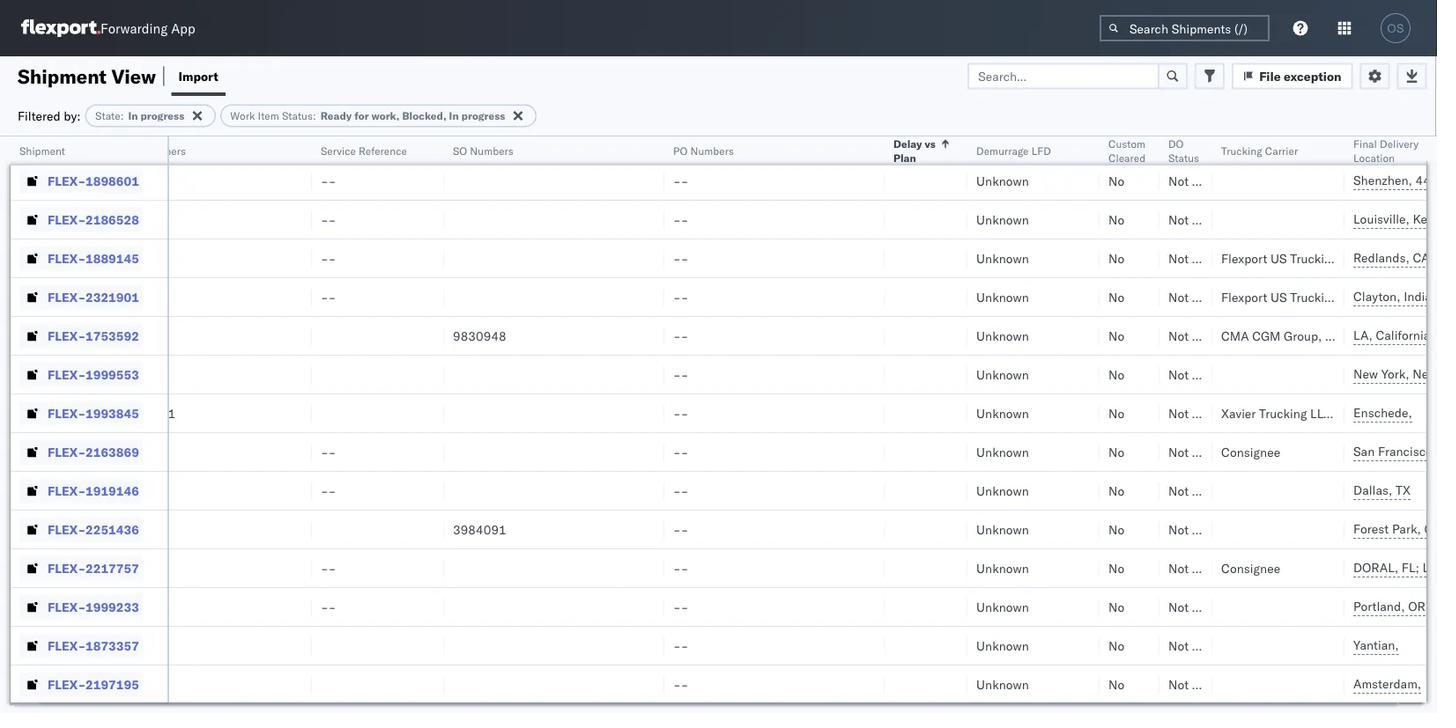Task type: describe. For each thing, give the bounding box(es) containing it.
portland,
[[1354, 587, 1405, 602]]

flex-1999553
[[48, 355, 139, 370]]

Search... text field
[[968, 63, 1160, 89]]

1 in from the left
[[128, 109, 138, 123]]

redlands,
[[1354, 238, 1410, 253]]

flex- for 1898601
[[48, 161, 86, 176]]

yantian,
[[1354, 626, 1399, 641]]

44
[[1416, 160, 1431, 176]]

2 unknown from the top
[[976, 161, 1029, 176]]

6 not sent from the top
[[1169, 316, 1218, 331]]

louisville,
[[1354, 199, 1410, 215]]

1 vertical spatial carrier
[[1265, 144, 1298, 157]]

8 resize handle column header from the left
[[1079, 137, 1100, 714]]

2 : from the left
[[313, 109, 316, 123]]

flex-1898601 button
[[19, 156, 143, 181]]

1999553
[[86, 355, 139, 370]]

4 unknown from the top
[[976, 238, 1029, 254]]

2 vertical spatial carrier
[[1375, 238, 1413, 254]]

8 sent from the top
[[1192, 394, 1218, 409]]

13 no from the top
[[1109, 587, 1125, 603]]

(test)
[[1335, 394, 1372, 409]]

5 resize handle column header from the left
[[643, 137, 665, 714]]

state
[[95, 109, 120, 123]]

9 unknown from the top
[[976, 432, 1029, 448]]

4 resize handle column header from the left
[[423, 137, 444, 714]]

15 not sent from the top
[[1169, 665, 1218, 680]]

11 not from the top
[[1169, 510, 1189, 525]]

flex-1919146
[[48, 471, 139, 486]]

flex- for 2163869
[[48, 432, 86, 448]]

9830948
[[453, 316, 507, 331]]

2163869
[[86, 432, 139, 448]]

ca
[[1413, 238, 1430, 253]]

ready
[[321, 109, 352, 123]]

forest park, ge
[[1354, 509, 1437, 525]]

flex-2197195
[[48, 665, 139, 680]]

2 in from the left
[[449, 109, 459, 123]]

os button
[[1376, 8, 1416, 48]]

flex- for 1873357
[[48, 626, 86, 642]]

flex-1999233
[[48, 587, 139, 603]]

import button
[[171, 56, 225, 96]]

2 not sent from the top
[[1169, 161, 1218, 176]]

7 not from the top
[[1169, 355, 1189, 370]]

6 sent from the top
[[1192, 316, 1218, 331]]

doral,
[[1354, 548, 1399, 564]]

3 not sent from the top
[[1169, 200, 1218, 215]]

13 not sent from the top
[[1169, 587, 1218, 603]]

4 not from the top
[[1169, 238, 1189, 254]]

14 not sent from the top
[[1169, 626, 1218, 642]]

1 flexport us trucking open carrier from the top
[[1222, 122, 1413, 137]]

enschede,
[[1354, 393, 1413, 408]]

13 not from the top
[[1169, 587, 1189, 603]]

11 resize handle column header from the left
[[1324, 137, 1345, 714]]

booking numbers button
[[92, 140, 294, 158]]

flex- for 2186528
[[48, 200, 86, 215]]

flex-1889145
[[48, 238, 139, 254]]

shenzhen,
[[1354, 160, 1413, 176]]

la,
[[1354, 316, 1373, 331]]

po numbers
[[673, 144, 734, 157]]

12 not from the top
[[1169, 549, 1189, 564]]

8 no from the top
[[1109, 394, 1125, 409]]

do
[[1169, 137, 1184, 150]]

by:
[[64, 108, 81, 123]]

san
[[1354, 432, 1375, 447]]

0 vertical spatial status
[[282, 109, 313, 123]]

14 not from the top
[[1169, 626, 1189, 642]]

indian
[[1404, 277, 1437, 292]]

custom
[[1109, 137, 1146, 150]]

11 no from the top
[[1109, 510, 1125, 525]]

1 resize handle column header from the left
[[71, 137, 92, 714]]

1 new from the left
[[1354, 354, 1378, 370]]

test9104721
[[100, 394, 175, 409]]

work item status : ready for work, blocked, in progress
[[230, 109, 505, 123]]

1 flexport from the top
[[1222, 122, 1268, 137]]

flex-2197195 button
[[19, 661, 143, 685]]

kent
[[1413, 199, 1437, 215]]

9 sent from the top
[[1192, 432, 1218, 448]]

llc
[[1311, 394, 1332, 409]]

10 resize handle column header from the left
[[1192, 137, 1213, 714]]

shipment button
[[11, 140, 150, 158]]

custom cleared
[[1109, 137, 1146, 164]]

11 not sent from the top
[[1169, 510, 1218, 525]]

flex-1889145 button
[[19, 234, 143, 259]]

plan
[[894, 151, 916, 164]]

flex-2287031
[[48, 122, 139, 137]]

7 unknown from the top
[[976, 355, 1029, 370]]

15 unknown from the top
[[976, 665, 1029, 680]]

11 unknown from the top
[[976, 510, 1029, 525]]

1993845
[[86, 394, 139, 409]]

york,
[[1382, 354, 1410, 370]]

13 sent from the top
[[1192, 587, 1218, 603]]

reference
[[359, 144, 407, 157]]

9 not from the top
[[1169, 432, 1189, 448]]

flex-1999233 button
[[19, 583, 143, 608]]

exception
[[1284, 68, 1342, 84]]

8 not sent from the top
[[1169, 394, 1218, 409]]

file
[[1260, 68, 1281, 84]]

Search Shipments (/) text field
[[1100, 15, 1270, 41]]

trucking left redlands,
[[1290, 238, 1338, 254]]

flex-2163869 button
[[19, 428, 143, 453]]

8 unknown from the top
[[976, 394, 1029, 409]]

view
[[111, 64, 156, 88]]

shenzhen, 44
[[1354, 160, 1431, 176]]

clayton,
[[1354, 277, 1401, 292]]

5 unknown from the top
[[976, 277, 1029, 293]]

1 not sent from the top
[[1169, 122, 1218, 137]]

3 sent from the top
[[1192, 200, 1218, 215]]

15 no from the top
[[1109, 665, 1125, 680]]

forwarding
[[100, 20, 168, 37]]

10 unknown from the top
[[976, 471, 1029, 486]]

3 no from the top
[[1109, 200, 1125, 215]]

po
[[673, 144, 688, 157]]

2287031
[[86, 122, 139, 137]]

forest
[[1354, 509, 1389, 525]]

5 sent from the top
[[1192, 277, 1218, 293]]

5 not from the top
[[1169, 277, 1189, 293]]

flex- for 2251436
[[48, 510, 86, 525]]

2 resize handle column header from the left
[[146, 137, 167, 714]]

1 3984091 from the left
[[100, 510, 154, 525]]

2321901
[[86, 277, 139, 293]]

10 sent from the top
[[1192, 471, 1218, 486]]

1 sent from the top
[[1192, 122, 1218, 137]]

flex-1753592 button
[[19, 312, 143, 336]]

vs
[[925, 137, 936, 150]]

5 not sent from the top
[[1169, 277, 1218, 293]]

2 no from the top
[[1109, 161, 1125, 176]]

7 no from the top
[[1109, 355, 1125, 370]]

trucking carrier
[[1222, 144, 1298, 157]]

park,
[[1392, 509, 1421, 525]]

service reference
[[321, 144, 407, 157]]

1 unknown from the top
[[976, 122, 1029, 137]]

7 not sent from the top
[[1169, 355, 1218, 370]]

flex-2163869
[[48, 432, 139, 448]]

flex- for 1753592
[[48, 316, 86, 331]]

7 sent from the top
[[1192, 355, 1218, 370]]

final delivery location button
[[1345, 133, 1437, 165]]

item
[[258, 109, 279, 123]]

flex- for 2217757
[[48, 549, 86, 564]]

demurrage
[[976, 144, 1029, 157]]

4 not sent from the top
[[1169, 238, 1218, 254]]

6 unknown from the top
[[976, 316, 1029, 331]]

for
[[354, 109, 369, 123]]

do status
[[1169, 137, 1200, 164]]

delay
[[894, 137, 922, 150]]

2 not from the top
[[1169, 161, 1189, 176]]

14 sent from the top
[[1192, 626, 1218, 642]]

9 not sent from the top
[[1169, 432, 1218, 448]]

flex-2186528
[[48, 200, 139, 215]]

blocked,
[[402, 109, 447, 123]]



Task type: vqa. For each thing, say whether or not it's contained in the screenshot.
11th Not Sent from the top of the page
yes



Task type: locate. For each thing, give the bounding box(es) containing it.
san francisco, 
[[1354, 432, 1437, 447]]

0 horizontal spatial progress
[[141, 109, 184, 123]]

6 not from the top
[[1169, 316, 1189, 331]]

flex- for 1999233
[[48, 587, 86, 603]]

flex- down flex-1993845 button
[[48, 432, 86, 448]]

:
[[120, 109, 124, 123], [313, 109, 316, 123]]

3984091
[[100, 510, 154, 525], [453, 510, 507, 525]]

2 flexport us trucking open carrier from the top
[[1222, 238, 1413, 254]]

flex- inside button
[[48, 587, 86, 603]]

0 vertical spatial flexport
[[1222, 122, 1268, 137]]

13 unknown from the top
[[976, 587, 1029, 603]]

1 horizontal spatial in
[[449, 109, 459, 123]]

15 flex- from the top
[[48, 665, 86, 680]]

flex- for 1889145
[[48, 238, 86, 254]]

0 horizontal spatial 3984091
[[100, 510, 154, 525]]

1 flex- from the top
[[48, 122, 86, 137]]

ge
[[1425, 509, 1437, 525]]

redlands, ca
[[1354, 238, 1430, 253]]

lfd
[[1032, 144, 1051, 157]]

1 vertical spatial flexport us trucking open carrier
[[1222, 238, 1413, 254]]

1 horizontal spatial 3984091
[[453, 510, 507, 525]]

12 not sent from the top
[[1169, 549, 1218, 564]]

so numbers
[[453, 144, 514, 157]]

or
[[1408, 587, 1426, 602]]

14 unknown from the top
[[976, 626, 1029, 642]]

0 vertical spatial consignee
[[1222, 432, 1281, 448]]

2197195
[[86, 665, 139, 680]]

flex- up shipment button
[[48, 122, 86, 137]]

flexport
[[1222, 122, 1268, 137], [1222, 238, 1268, 254]]

0 horizontal spatial numbers
[[142, 144, 186, 157]]

0 vertical spatial carrier
[[1375, 122, 1413, 137]]

flex- down flex-1889145 button
[[48, 277, 86, 293]]

forwarding app link
[[21, 19, 195, 37]]

flex- down flex-2251436 button
[[48, 549, 86, 564]]

flex-2251436
[[48, 510, 139, 525]]

1 vertical spatial consignee
[[1222, 549, 1281, 564]]

open up clayton,
[[1342, 238, 1372, 254]]

15 sent from the top
[[1192, 665, 1218, 680]]

app
[[171, 20, 195, 37]]

2251436
[[86, 510, 139, 525]]

portland, or
[[1354, 587, 1426, 602]]

work,
[[372, 109, 400, 123]]

1 horizontal spatial progress
[[462, 109, 505, 123]]

flex-1999553 button
[[19, 350, 143, 375]]

1 horizontal spatial :
[[313, 109, 316, 123]]

flexport us trucking open carrier down exception
[[1222, 122, 1413, 137]]

0 vertical spatial open
[[1342, 122, 1372, 137]]

numbers right so
[[470, 144, 514, 157]]

10 not from the top
[[1169, 471, 1189, 486]]

fl;
[[1402, 548, 1420, 564]]

8 not from the top
[[1169, 394, 1189, 409]]

progress up so numbers
[[462, 109, 505, 123]]

flex- down flex-2217757 button
[[48, 587, 86, 603]]

1 horizontal spatial numbers
[[470, 144, 514, 157]]

los
[[1423, 548, 1437, 564]]

1 progress from the left
[[141, 109, 184, 123]]

14 no from the top
[[1109, 626, 1125, 642]]

final
[[1354, 137, 1377, 150]]

0 vertical spatial us
[[1271, 122, 1287, 137]]

6 no from the top
[[1109, 316, 1125, 331]]

2 numbers from the left
[[470, 144, 514, 157]]

flex-1873357 button
[[19, 622, 143, 646]]

flex-2217757 button
[[19, 544, 143, 569]]

1 open from the top
[[1342, 122, 1372, 137]]

1919146
[[86, 471, 139, 486]]

flex-2287031 button
[[19, 118, 143, 142]]

in right the blocked,
[[449, 109, 459, 123]]

status down "do"
[[1169, 151, 1200, 164]]

flexport us trucking open carrier up clayton,
[[1222, 238, 1413, 254]]

flex- down flex-1919146 button
[[48, 510, 86, 525]]

cleared
[[1109, 151, 1146, 164]]

flex- for 1993845
[[48, 394, 86, 409]]

1 vertical spatial shipment
[[19, 144, 65, 157]]

numbers for po numbers
[[690, 144, 734, 157]]

0 vertical spatial shipment
[[18, 64, 107, 88]]

1 : from the left
[[120, 109, 124, 123]]

3 flex- from the top
[[48, 200, 86, 215]]

0 horizontal spatial new
[[1354, 354, 1378, 370]]

califo
[[1408, 122, 1437, 137]]

22223344
[[100, 355, 162, 370]]

9 resize handle column header from the left
[[1139, 137, 1160, 714]]

demurrage lfd button
[[968, 140, 1082, 158]]

trucking left llc on the right bottom of the page
[[1259, 394, 1307, 409]]

flex-1873357
[[48, 626, 139, 642]]

flex- for 2287031
[[48, 122, 86, 137]]

flexport us trucking open carrier
[[1222, 122, 1413, 137], [1222, 238, 1413, 254]]

numbers right po on the left top
[[690, 144, 734, 157]]

-
[[673, 122, 681, 137], [681, 122, 689, 137], [100, 161, 108, 176], [108, 161, 116, 176], [321, 161, 328, 176], [328, 161, 336, 176], [673, 161, 681, 176], [681, 161, 689, 176], [100, 200, 108, 215], [108, 200, 116, 215], [321, 200, 328, 215], [328, 200, 336, 215], [673, 200, 681, 215], [681, 200, 689, 215], [100, 238, 108, 254], [108, 238, 116, 254], [321, 238, 328, 254], [328, 238, 336, 254], [673, 238, 681, 254], [681, 238, 689, 254], [100, 277, 108, 293], [108, 277, 116, 293], [321, 277, 328, 293], [328, 277, 336, 293], [673, 277, 681, 293], [681, 277, 689, 293], [673, 316, 681, 331], [681, 316, 689, 331], [673, 355, 681, 370], [681, 355, 689, 370], [673, 394, 681, 409], [681, 394, 689, 409], [100, 432, 108, 448], [108, 432, 116, 448], [321, 432, 328, 448], [328, 432, 336, 448], [673, 432, 681, 448], [681, 432, 689, 448], [100, 471, 108, 486], [108, 471, 116, 486], [321, 471, 328, 486], [328, 471, 336, 486], [673, 471, 681, 486], [681, 471, 689, 486], [673, 510, 681, 525], [681, 510, 689, 525], [100, 549, 108, 564], [108, 549, 116, 564], [321, 549, 328, 564], [328, 549, 336, 564], [673, 549, 681, 564], [681, 549, 689, 564], [100, 587, 108, 603], [108, 587, 116, 603], [321, 587, 328, 603], [328, 587, 336, 603], [673, 587, 681, 603], [681, 587, 689, 603], [673, 626, 681, 642], [681, 626, 689, 642], [673, 665, 681, 680], [681, 665, 689, 680]]

13 flex- from the top
[[48, 587, 86, 603]]

1 vertical spatial status
[[1169, 151, 1200, 164]]

5 flex- from the top
[[48, 277, 86, 293]]

8 flex- from the top
[[48, 394, 86, 409]]

7 resize handle column header from the left
[[947, 137, 968, 714]]

no
[[1109, 122, 1125, 137], [1109, 161, 1125, 176], [1109, 200, 1125, 215], [1109, 238, 1125, 254], [1109, 277, 1125, 293], [1109, 316, 1125, 331], [1109, 355, 1125, 370], [1109, 394, 1125, 409], [1109, 432, 1125, 448], [1109, 471, 1125, 486], [1109, 510, 1125, 525], [1109, 549, 1125, 564], [1109, 587, 1125, 603], [1109, 626, 1125, 642], [1109, 665, 1125, 680]]

flex-1919146 button
[[19, 467, 143, 491]]

7 flex- from the top
[[48, 355, 86, 370]]

eastvale, califo
[[1354, 122, 1437, 137]]

flex- down flex-1999233 button
[[48, 626, 86, 642]]

12 no from the top
[[1109, 549, 1125, 564]]

flex- for 1999553
[[48, 355, 86, 370]]

flex- for 2321901
[[48, 277, 86, 293]]

trucking left final
[[1290, 122, 1338, 137]]

flex-1898601
[[48, 161, 139, 176]]

clayton, indian
[[1354, 277, 1437, 292]]

1 horizontal spatial status
[[1169, 151, 1200, 164]]

1 vertical spatial flexport
[[1222, 238, 1268, 254]]

unknown
[[976, 122, 1029, 137], [976, 161, 1029, 176], [976, 200, 1029, 215], [976, 238, 1029, 254], [976, 277, 1029, 293], [976, 316, 1029, 331], [976, 355, 1029, 370], [976, 394, 1029, 409], [976, 432, 1029, 448], [976, 471, 1029, 486], [976, 510, 1029, 525], [976, 549, 1029, 564], [976, 587, 1029, 603], [976, 626, 1029, 642], [976, 665, 1029, 680]]

flex- inside button
[[48, 510, 86, 525]]

booking numbers
[[100, 144, 186, 157]]

shipment for shipment
[[19, 144, 65, 157]]

flex- for 1919146
[[48, 471, 86, 486]]

2 new from the left
[[1413, 354, 1437, 370]]

flex-2186528 button
[[19, 195, 143, 220]]

5 no from the top
[[1109, 277, 1125, 293]]

10 flex- from the top
[[48, 471, 86, 486]]

10 no from the top
[[1109, 471, 1125, 486]]

status right item
[[282, 109, 313, 123]]

delivery
[[1380, 137, 1419, 150]]

flexport. image
[[21, 19, 100, 37]]

flex- down flex-1898601 'button'
[[48, 200, 86, 215]]

2186528
[[86, 200, 139, 215]]

xavier trucking llc (test)
[[1222, 394, 1372, 409]]

new york, new
[[1354, 354, 1437, 370]]

numbers down sha00000000 at the top left of page
[[142, 144, 186, 157]]

11 sent from the top
[[1192, 510, 1218, 525]]

2 flexport from the top
[[1222, 238, 1268, 254]]

0 horizontal spatial status
[[282, 109, 313, 123]]

status
[[282, 109, 313, 123], [1169, 151, 1200, 164]]

2 us from the top
[[1271, 238, 1287, 254]]

12 sent from the top
[[1192, 549, 1218, 564]]

flex-
[[48, 122, 86, 137], [48, 161, 86, 176], [48, 200, 86, 215], [48, 238, 86, 254], [48, 277, 86, 293], [48, 316, 86, 331], [48, 355, 86, 370], [48, 394, 86, 409], [48, 432, 86, 448], [48, 471, 86, 486], [48, 510, 86, 525], [48, 549, 86, 564], [48, 587, 86, 603], [48, 626, 86, 642], [48, 665, 86, 680]]

os
[[1388, 22, 1404, 35]]

1753592
[[86, 316, 139, 331]]

shipment
[[18, 64, 107, 88], [19, 144, 65, 157]]

2 consignee from the top
[[1222, 549, 1281, 564]]

us
[[1271, 122, 1287, 137], [1271, 238, 1287, 254]]

3 numbers from the left
[[690, 144, 734, 157]]

numbers
[[142, 144, 186, 157], [470, 144, 514, 157], [690, 144, 734, 157]]

flex- down flex-1999553 button
[[48, 394, 86, 409]]

1 vertical spatial us
[[1271, 238, 1287, 254]]

so
[[453, 144, 467, 157]]

numbers for booking numbers
[[142, 144, 186, 157]]

2 horizontal spatial numbers
[[690, 144, 734, 157]]

numbers for so numbers
[[470, 144, 514, 157]]

delay vs plan
[[894, 137, 936, 164]]

open up location
[[1342, 122, 1372, 137]]

1873357
[[86, 626, 139, 642]]

trucking right do status
[[1222, 144, 1263, 157]]

location
[[1354, 151, 1395, 164]]

0 horizontal spatial :
[[120, 109, 124, 123]]

dallas,
[[1354, 471, 1393, 486]]

not sent
[[1169, 122, 1218, 137], [1169, 161, 1218, 176], [1169, 200, 1218, 215], [1169, 238, 1218, 254], [1169, 277, 1218, 293], [1169, 316, 1218, 331], [1169, 355, 1218, 370], [1169, 394, 1218, 409], [1169, 432, 1218, 448], [1169, 471, 1218, 486], [1169, 510, 1218, 525], [1169, 549, 1218, 564], [1169, 587, 1218, 603], [1169, 626, 1218, 642], [1169, 665, 1218, 680]]

numbers inside 'booking numbers' button
[[142, 144, 186, 157]]

4 sent from the top
[[1192, 238, 1218, 254]]

service
[[321, 144, 356, 157]]

4 no from the top
[[1109, 238, 1125, 254]]

14 flex- from the top
[[48, 626, 86, 642]]

10 not sent from the top
[[1169, 471, 1218, 486]]

forwarding app
[[100, 20, 195, 37]]

1999233
[[86, 587, 139, 603]]

9 no from the top
[[1109, 432, 1125, 448]]

new right york,
[[1413, 354, 1437, 370]]

flex- for 2197195
[[48, 665, 86, 680]]

new left york,
[[1354, 354, 1378, 370]]

shipment inside button
[[19, 144, 65, 157]]

0 horizontal spatial in
[[128, 109, 138, 123]]

open
[[1342, 122, 1372, 137], [1342, 238, 1372, 254]]

12 flex- from the top
[[48, 549, 86, 564]]

1 vertical spatial open
[[1342, 238, 1372, 254]]

9 flex- from the top
[[48, 432, 86, 448]]

948750928
[[100, 665, 169, 680]]

progress up booking numbers
[[141, 109, 184, 123]]

2217757
[[86, 549, 139, 564]]

service reference button
[[312, 140, 427, 158]]

6 resize handle column header from the left
[[864, 137, 885, 714]]

filtered by:
[[18, 108, 81, 123]]

not
[[1169, 122, 1189, 137], [1169, 161, 1189, 176], [1169, 200, 1189, 215], [1169, 238, 1189, 254], [1169, 277, 1189, 293], [1169, 316, 1189, 331], [1169, 355, 1189, 370], [1169, 394, 1189, 409], [1169, 432, 1189, 448], [1169, 471, 1189, 486], [1169, 510, 1189, 525], [1169, 549, 1189, 564], [1169, 587, 1189, 603], [1169, 626, 1189, 642], [1169, 665, 1189, 680]]

3 not from the top
[[1169, 200, 1189, 215]]

flex- down 'flex-2186528' button
[[48, 238, 86, 254]]

2 progress from the left
[[462, 109, 505, 123]]

sha00000000
[[100, 122, 187, 137]]

flex- down flex-1873357 "button"
[[48, 665, 86, 680]]

work
[[230, 109, 255, 123]]

import
[[178, 68, 218, 84]]

3 resize handle column header from the left
[[291, 137, 312, 714]]

flex- down 'flex-2163869' button
[[48, 471, 86, 486]]

flex- down flex-2321901 'button'
[[48, 316, 86, 331]]

3 unknown from the top
[[976, 200, 1029, 215]]

demurrage lfd
[[976, 144, 1051, 157]]

15 not from the top
[[1169, 665, 1189, 680]]

1 horizontal spatial new
[[1413, 354, 1437, 370]]

resize handle column header
[[71, 137, 92, 714], [146, 137, 167, 714], [291, 137, 312, 714], [423, 137, 444, 714], [643, 137, 665, 714], [864, 137, 885, 714], [947, 137, 968, 714], [1079, 137, 1100, 714], [1139, 137, 1160, 714], [1192, 137, 1213, 714], [1324, 137, 1345, 714]]

flex-1753592
[[48, 316, 139, 331]]

shipment down filtered
[[19, 144, 65, 157]]

shipment for shipment view
[[18, 64, 107, 88]]

2 sent from the top
[[1192, 161, 1218, 176]]

shipment up by:
[[18, 64, 107, 88]]

6 flex- from the top
[[48, 316, 86, 331]]

flex- down flex-1753592 button
[[48, 355, 86, 370]]

flex- inside "button"
[[48, 626, 86, 642]]

state : in progress
[[95, 109, 184, 123]]

1 no from the top
[[1109, 122, 1125, 137]]

flex-2251436 button
[[19, 505, 143, 530]]

1 not from the top
[[1169, 122, 1189, 137]]

shipment view
[[18, 64, 156, 88]]

2 3984091 from the left
[[453, 510, 507, 525]]

flex- down shipment button
[[48, 161, 86, 176]]

tx
[[1396, 471, 1411, 486]]

2 open from the top
[[1342, 238, 1372, 254]]

in right state
[[128, 109, 138, 123]]

12 unknown from the top
[[976, 549, 1029, 564]]

0 vertical spatial flexport us trucking open carrier
[[1222, 122, 1413, 137]]



